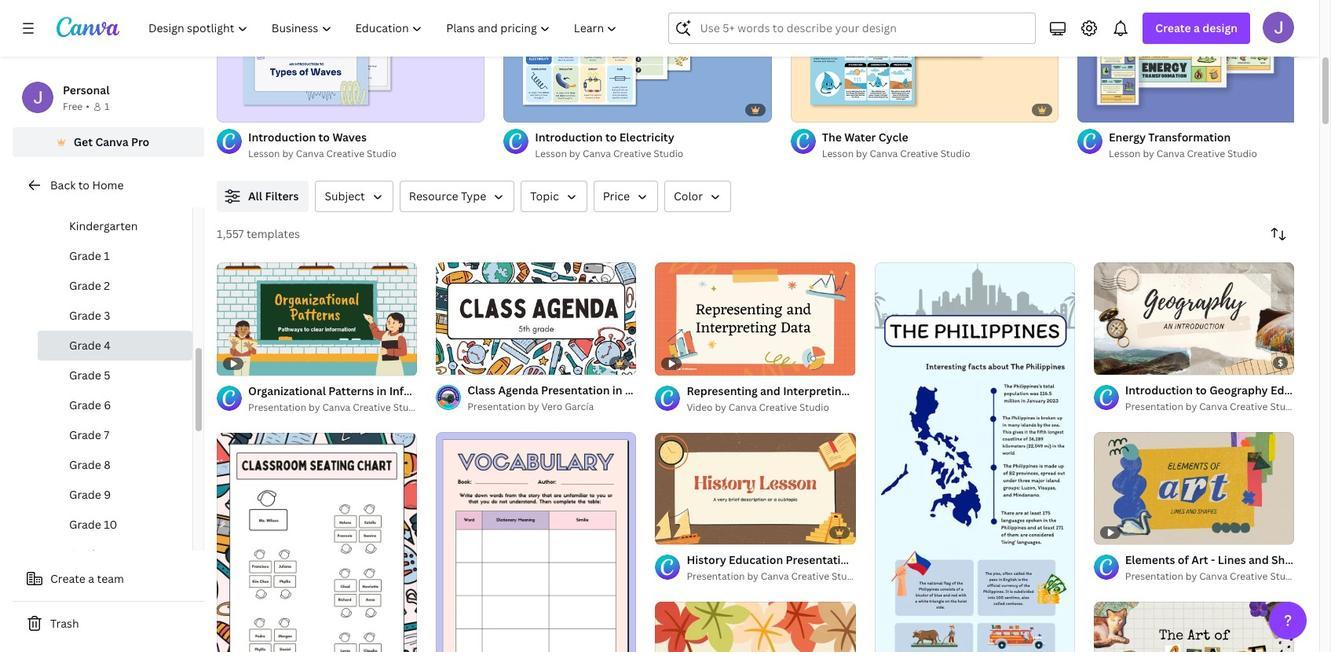 Task type: locate. For each thing, give the bounding box(es) containing it.
grade down grade 8
[[69, 487, 101, 502]]

9 inside 1 of 9 link
[[1123, 356, 1128, 368]]

grade left 4
[[69, 338, 101, 353]]

grade inside grade 6 link
[[69, 398, 101, 413]]

the water cycle link
[[822, 129, 1059, 146]]

grade inside grade 1 link
[[69, 248, 101, 263]]

studio inside energy transformation lesson by canva creative studio
[[1228, 147, 1258, 160]]

1 of 14
[[667, 526, 694, 538]]

the water cycle lesson by canva creative studio
[[822, 130, 971, 160]]

1 introduction from the left
[[248, 130, 316, 145]]

to inside introduction to waves lesson by canva creative studio
[[319, 130, 330, 145]]

0 vertical spatial create
[[1156, 20, 1192, 35]]

2 horizontal spatial to
[[606, 130, 617, 145]]

None search field
[[669, 13, 1037, 44]]

in
[[613, 383, 623, 398]]

9 grade from the top
[[69, 487, 101, 502]]

of
[[1112, 356, 1121, 368], [454, 357, 463, 368], [673, 526, 682, 538]]

to left electricity
[[606, 130, 617, 145]]

presentation by vero garcía link
[[468, 399, 637, 415]]

0 horizontal spatial introduction
[[248, 130, 316, 145]]

blue
[[708, 383, 732, 398]]

grade 10 link
[[38, 510, 193, 540]]

grade inside "grade 11" link
[[69, 547, 101, 562]]

lesson by canva creative studio link for introduction to waves
[[248, 146, 485, 162]]

presentation
[[541, 383, 610, 398], [468, 400, 526, 413], [1126, 400, 1184, 413], [248, 400, 307, 414], [687, 570, 745, 583], [1126, 570, 1184, 583]]

2 introduction from the left
[[535, 130, 603, 145]]

grade 7 link
[[38, 420, 193, 450]]

studio
[[367, 147, 397, 160], [654, 147, 684, 160], [941, 147, 971, 160], [1228, 147, 1258, 160], [1271, 400, 1301, 413], [393, 400, 423, 414], [800, 400, 830, 414], [832, 570, 862, 583], [1271, 570, 1301, 583]]

resource type
[[409, 189, 487, 204]]

grade 9 link
[[38, 480, 193, 510]]

create inside "dropdown button"
[[1156, 20, 1192, 35]]

the philippines infographic in blue white minimalist style image
[[875, 262, 1076, 652]]

1 horizontal spatial of
[[673, 526, 682, 538]]

2 lesson from the left
[[535, 147, 567, 160]]

7 grade from the top
[[69, 427, 101, 442]]

energy transformation link
[[1109, 129, 1332, 146]]

grade up grade 2
[[69, 248, 101, 263]]

grade for grade 5
[[69, 368, 101, 383]]

1 lesson by canva creative studio link from the left
[[248, 146, 485, 162]]

grade left 2
[[69, 278, 101, 293]]

1 grade from the top
[[69, 248, 101, 263]]

10 up class
[[465, 357, 475, 368]]

introduction inside introduction to waves lesson by canva creative studio
[[248, 130, 316, 145]]

lesson up all filters button
[[248, 147, 280, 160]]

grade left 5
[[69, 368, 101, 383]]

by inside introduction to electricity lesson by canva creative studio
[[569, 147, 581, 160]]

lesson for the water cycle
[[822, 147, 854, 160]]

grade inside grade 7 link
[[69, 427, 101, 442]]

pre-school
[[69, 189, 126, 204]]

0 horizontal spatial of
[[454, 357, 463, 368]]

grade left 6
[[69, 398, 101, 413]]

lesson by canva creative studio link down waves
[[248, 146, 485, 162]]

subject
[[325, 189, 365, 204]]

grade
[[69, 248, 101, 263], [69, 278, 101, 293], [69, 308, 101, 323], [69, 338, 101, 353], [69, 368, 101, 383], [69, 398, 101, 413], [69, 427, 101, 442], [69, 457, 101, 472], [69, 487, 101, 502], [69, 517, 101, 532], [69, 547, 101, 562]]

color
[[674, 189, 703, 204]]

1 for 1 of 10
[[447, 357, 452, 368]]

electricity
[[620, 130, 675, 145]]

grade inside grade 8 link
[[69, 457, 101, 472]]

grade inside grade 5 link
[[69, 368, 101, 383]]

grade for grade 4
[[69, 338, 101, 353]]

0 horizontal spatial a
[[88, 571, 94, 586]]

grade 7
[[69, 427, 109, 442]]

class agenda presentation in white pink and blue doodle style presentation by vero garcía
[[468, 383, 804, 413]]

1 horizontal spatial introduction
[[535, 130, 603, 145]]

0 horizontal spatial 9
[[104, 487, 111, 502]]

1 vertical spatial 10
[[104, 517, 117, 532]]

•
[[86, 100, 90, 113]]

pro
[[131, 134, 150, 149]]

lesson up topic
[[535, 147, 567, 160]]

10 grade from the top
[[69, 517, 101, 532]]

free
[[63, 100, 83, 113]]

0 horizontal spatial create
[[50, 571, 86, 586]]

to left waves
[[319, 130, 330, 145]]

back to home
[[50, 178, 124, 193]]

lesson down energy
[[1109, 147, 1141, 160]]

by inside introduction to waves lesson by canva creative studio
[[282, 147, 294, 160]]

1
[[104, 100, 109, 113], [104, 248, 110, 263], [1105, 356, 1110, 368], [447, 357, 452, 368], [667, 526, 671, 538]]

10 down grade 9 "link"
[[104, 517, 117, 532]]

introduction up "topic" button
[[535, 130, 603, 145]]

waves
[[333, 130, 367, 145]]

2 lesson by canva creative studio link from the left
[[535, 146, 772, 162]]

studio inside introduction to waves lesson by canva creative studio
[[367, 147, 397, 160]]

grade left 7
[[69, 427, 101, 442]]

video
[[687, 400, 713, 414]]

grade inside grade 10 link
[[69, 517, 101, 532]]

to for electricity
[[606, 130, 617, 145]]

jacob simon image
[[1263, 12, 1295, 43]]

Sort by button
[[1263, 218, 1295, 250]]

8
[[104, 457, 111, 472]]

create
[[1156, 20, 1192, 35], [50, 571, 86, 586]]

all filters button
[[217, 181, 309, 212]]

1 lesson from the left
[[248, 147, 280, 160]]

lesson by canva creative studio link down electricity
[[535, 146, 772, 162]]

grade inside 'grade 3' link
[[69, 308, 101, 323]]

a left design
[[1194, 20, 1201, 35]]

1 vertical spatial 9
[[104, 487, 111, 502]]

vero
[[542, 400, 563, 413]]

grade 11
[[69, 547, 116, 562]]

lesson inside introduction to electricity lesson by canva creative studio
[[535, 147, 567, 160]]

lesson by canva creative studio link down transformation
[[1109, 146, 1332, 162]]

class agenda presentation in white pink and blue doodle style link
[[468, 382, 804, 399]]

lesson
[[248, 147, 280, 160], [535, 147, 567, 160], [822, 147, 854, 160], [1109, 147, 1141, 160]]

grade 4
[[69, 338, 111, 353]]

11 grade from the top
[[69, 547, 101, 562]]

lesson down 'the'
[[822, 147, 854, 160]]

grade up create a team at the bottom
[[69, 547, 101, 562]]

trash link
[[13, 608, 204, 640]]

introduction to geography education presentation in a brown and beige scrapbook style image
[[1094, 262, 1295, 375]]

grade for grade 6
[[69, 398, 101, 413]]

0 vertical spatial 10
[[465, 357, 475, 368]]

canva inside video by canva creative studio link
[[729, 400, 757, 414]]

creative inside introduction to waves lesson by canva creative studio
[[327, 147, 365, 160]]

4 grade from the top
[[69, 338, 101, 353]]

studio inside video by canva creative studio link
[[800, 400, 830, 414]]

grade left 3 at the left top of the page
[[69, 308, 101, 323]]

6 grade from the top
[[69, 398, 101, 413]]

1 of 10
[[447, 357, 475, 368]]

3 grade from the top
[[69, 308, 101, 323]]

grade for grade 1
[[69, 248, 101, 263]]

creative inside the water cycle lesson by canva creative studio
[[901, 147, 939, 160]]

1 horizontal spatial 9
[[1123, 356, 1128, 368]]

grade for grade 11
[[69, 547, 101, 562]]

0 vertical spatial a
[[1194, 20, 1201, 35]]

create down grade 11
[[50, 571, 86, 586]]

lesson by canva creative studio link down cycle
[[822, 146, 1059, 162]]

1 vertical spatial a
[[88, 571, 94, 586]]

grade for grade 8
[[69, 457, 101, 472]]

8 grade from the top
[[69, 457, 101, 472]]

classroom seating chart in white and pink doodle style image
[[217, 433, 417, 652]]

3 lesson from the left
[[822, 147, 854, 160]]

free •
[[63, 100, 90, 113]]

create for create a design
[[1156, 20, 1192, 35]]

lesson by canva creative studio link for introduction to electricity
[[535, 146, 772, 162]]

introduction
[[248, 130, 316, 145], [535, 130, 603, 145]]

5 grade from the top
[[69, 368, 101, 383]]

a left team
[[88, 571, 94, 586]]

a
[[1194, 20, 1201, 35], [88, 571, 94, 586]]

introduction to electricity link
[[535, 129, 772, 146]]

introduction to waves image
[[217, 0, 485, 123]]

all
[[248, 189, 263, 204]]

energy transformation image
[[1078, 0, 1332, 123]]

topic
[[531, 189, 559, 204]]

1 horizontal spatial a
[[1194, 20, 1201, 35]]

grade inside grade 2 link
[[69, 278, 101, 293]]

canva inside the water cycle lesson by canva creative studio
[[870, 147, 898, 160]]

2 grade from the top
[[69, 278, 101, 293]]

trash
[[50, 616, 79, 631]]

lesson by canva creative studio link
[[248, 146, 485, 162], [535, 146, 772, 162], [822, 146, 1059, 162], [1109, 146, 1332, 162]]

lesson inside the water cycle lesson by canva creative studio
[[822, 147, 854, 160]]

pre-
[[69, 189, 91, 204]]

grade left 8
[[69, 457, 101, 472]]

personal
[[63, 83, 110, 97]]

1 for 1
[[104, 100, 109, 113]]

back
[[50, 178, 76, 193]]

to
[[319, 130, 330, 145], [606, 130, 617, 145], [78, 178, 90, 193]]

to inside introduction to electricity lesson by canva creative studio
[[606, 130, 617, 145]]

of for 10
[[454, 357, 463, 368]]

to for home
[[78, 178, 90, 193]]

lesson for introduction to electricity
[[535, 147, 567, 160]]

a inside button
[[88, 571, 94, 586]]

4 lesson by canva creative studio link from the left
[[1109, 146, 1332, 162]]

introduction inside introduction to electricity lesson by canva creative studio
[[535, 130, 603, 145]]

create inside button
[[50, 571, 86, 586]]

0 horizontal spatial to
[[78, 178, 90, 193]]

presentation by canva creative studio
[[1126, 400, 1301, 413], [248, 400, 423, 414], [687, 570, 862, 583], [1126, 570, 1301, 583]]

grade down grade 9
[[69, 517, 101, 532]]

top level navigation element
[[138, 13, 631, 44]]

a inside "dropdown button"
[[1194, 20, 1201, 35]]

subject button
[[315, 181, 394, 212]]

white
[[625, 383, 657, 398]]

create left design
[[1156, 20, 1192, 35]]

price
[[603, 189, 630, 204]]

lesson inside introduction to waves lesson by canva creative studio
[[248, 147, 280, 160]]

0 vertical spatial 9
[[1123, 356, 1128, 368]]

1 horizontal spatial create
[[1156, 20, 1192, 35]]

a for design
[[1194, 20, 1201, 35]]

3 lesson by canva creative studio link from the left
[[822, 146, 1059, 162]]

$
[[1279, 357, 1284, 368]]

1 vertical spatial create
[[50, 571, 86, 586]]

1 of 14 link
[[656, 432, 856, 545]]

lesson for introduction to waves
[[248, 147, 280, 160]]

6
[[104, 398, 111, 413]]

creative
[[327, 147, 365, 160], [614, 147, 652, 160], [901, 147, 939, 160], [1188, 147, 1226, 160], [1230, 400, 1269, 413], [353, 400, 391, 414], [759, 400, 798, 414], [792, 570, 830, 583], [1230, 570, 1269, 583]]

1 horizontal spatial 10
[[465, 357, 475, 368]]

4
[[104, 338, 111, 353]]

video by canva creative studio
[[687, 400, 830, 414]]

grade inside grade 9 "link"
[[69, 487, 101, 502]]

grade for grade 7
[[69, 427, 101, 442]]

by inside the water cycle lesson by canva creative studio
[[857, 147, 868, 160]]

lesson inside energy transformation lesson by canva creative studio
[[1109, 147, 1141, 160]]

2 horizontal spatial of
[[1112, 356, 1121, 368]]

Search search field
[[700, 13, 1026, 43]]

introduction up filters
[[248, 130, 316, 145]]

5
[[104, 368, 110, 383]]

introduction to waves link
[[248, 129, 485, 146]]

create a team button
[[13, 563, 204, 595]]

1 horizontal spatial to
[[319, 130, 330, 145]]

4 lesson from the left
[[1109, 147, 1141, 160]]

to right back
[[78, 178, 90, 193]]

style
[[776, 383, 804, 398]]

grade 3
[[69, 308, 110, 323]]

studio inside the water cycle lesson by canva creative studio
[[941, 147, 971, 160]]

9
[[1123, 356, 1128, 368], [104, 487, 111, 502]]

introduction to waves lesson by canva creative studio
[[248, 130, 397, 160]]

fall time educational infographic in orange colors in a simple style image
[[656, 602, 856, 652]]

grade 6 link
[[38, 391, 193, 420]]

grade 2 link
[[38, 271, 193, 301]]



Task type: describe. For each thing, give the bounding box(es) containing it.
get canva pro
[[74, 134, 150, 149]]

grade for grade 2
[[69, 278, 101, 293]]

get
[[74, 134, 93, 149]]

of for 9
[[1112, 356, 1121, 368]]

1 for 1 of 14
[[667, 526, 671, 538]]

grade 1
[[69, 248, 110, 263]]

resource type button
[[400, 181, 515, 212]]

class agenda presentation in white pink and blue doodle style image
[[436, 262, 637, 375]]

lesson by canva creative studio link for the water cycle
[[822, 146, 1059, 162]]

agenda
[[498, 383, 539, 398]]

history education presentation skeleton in a brown beige yellow friendly handdrawn style image
[[656, 432, 856, 545]]

design
[[1203, 20, 1238, 35]]

grade 11 link
[[38, 540, 193, 570]]

doodle
[[735, 383, 774, 398]]

by inside energy transformation lesson by canva creative studio
[[1144, 147, 1155, 160]]

garcía
[[565, 400, 594, 413]]

1,557 templates
[[217, 226, 300, 241]]

filters
[[265, 189, 299, 204]]

grade 8
[[69, 457, 111, 472]]

7
[[104, 427, 109, 442]]

the water cycle image
[[791, 0, 1059, 123]]

a for team
[[88, 571, 94, 586]]

get canva pro button
[[13, 127, 204, 157]]

school
[[91, 189, 126, 204]]

team
[[97, 571, 124, 586]]

energy
[[1109, 130, 1146, 145]]

14
[[684, 526, 694, 538]]

canva inside introduction to waves lesson by canva creative studio
[[296, 147, 324, 160]]

pre-school link
[[38, 182, 193, 211]]

kindergarten link
[[38, 211, 193, 241]]

canva inside get canva pro button
[[95, 134, 129, 149]]

grade 6
[[69, 398, 111, 413]]

1 of 9
[[1105, 356, 1128, 368]]

introduction to electricity lesson by canva creative studio
[[535, 130, 684, 160]]

introduction for introduction to waves
[[248, 130, 316, 145]]

to for waves
[[319, 130, 330, 145]]

home
[[92, 178, 124, 193]]

cycle
[[879, 130, 909, 145]]

and
[[685, 383, 705, 398]]

energy transformation lesson by canva creative studio
[[1109, 130, 1258, 160]]

vocabulary building reading worksheet colorful pastel table image
[[436, 432, 637, 652]]

canva inside introduction to electricity lesson by canva creative studio
[[583, 147, 611, 160]]

1 of 9 link
[[1094, 262, 1295, 375]]

create a design
[[1156, 20, 1238, 35]]

price button
[[594, 181, 658, 212]]

the
[[822, 130, 842, 145]]

creative inside introduction to electricity lesson by canva creative studio
[[614, 147, 652, 160]]

templates
[[247, 226, 300, 241]]

grade 10
[[69, 517, 117, 532]]

3
[[104, 308, 110, 323]]

create for create a team
[[50, 571, 86, 586]]

1 for 1 of 9
[[1105, 356, 1110, 368]]

0 horizontal spatial 10
[[104, 517, 117, 532]]

of for 14
[[673, 526, 682, 538]]

transformation
[[1149, 130, 1232, 145]]

canva inside energy transformation lesson by canva creative studio
[[1157, 147, 1185, 160]]

grade for grade 9
[[69, 487, 101, 502]]

9 inside grade 9 "link"
[[104, 487, 111, 502]]

grade for grade 3
[[69, 308, 101, 323]]

class
[[468, 383, 496, 398]]

water
[[845, 130, 876, 145]]

create a design button
[[1144, 13, 1251, 44]]

all filters
[[248, 189, 299, 204]]

create a team
[[50, 571, 124, 586]]

type
[[461, 189, 487, 204]]

color button
[[665, 181, 732, 212]]

11
[[104, 547, 116, 562]]

2
[[104, 278, 110, 293]]

grade for grade 10
[[69, 517, 101, 532]]

grade 8 link
[[38, 450, 193, 480]]

by inside the class agenda presentation in white pink and blue doodle style presentation by vero garcía
[[528, 400, 540, 413]]

kindergarten
[[69, 218, 138, 233]]

resource
[[409, 189, 459, 204]]

pink
[[659, 383, 682, 398]]

introduction for introduction to electricity
[[535, 130, 603, 145]]

1 of 10 link
[[436, 262, 637, 376]]

creative inside energy transformation lesson by canva creative studio
[[1188, 147, 1226, 160]]

studio inside introduction to electricity lesson by canva creative studio
[[654, 147, 684, 160]]

grade 3 link
[[38, 301, 193, 331]]

introduction to electricity image
[[504, 0, 772, 123]]

back to home link
[[13, 170, 204, 201]]

lesson by canva creative studio link for energy transformation
[[1109, 146, 1332, 162]]

video by canva creative studio link
[[687, 400, 856, 415]]

grade 1 link
[[38, 241, 193, 271]]

grade 2
[[69, 278, 110, 293]]

grade 9
[[69, 487, 111, 502]]

grade 5
[[69, 368, 110, 383]]

topic button
[[521, 181, 587, 212]]

grade 5 link
[[38, 361, 193, 391]]



Task type: vqa. For each thing, say whether or not it's contained in the screenshot.
in
yes



